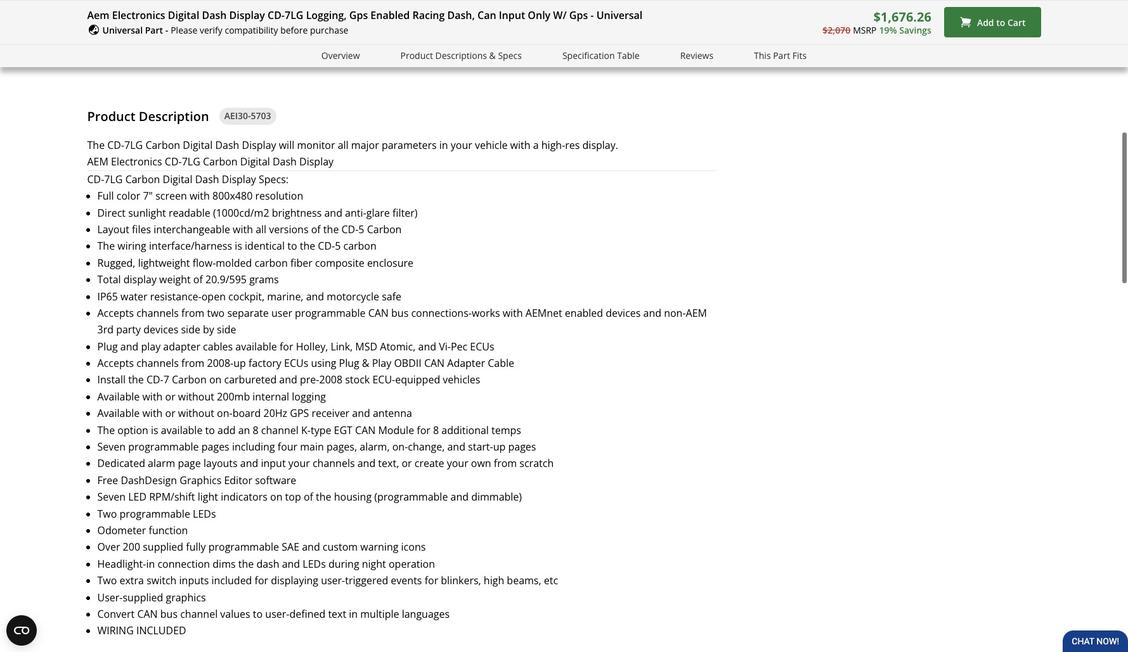Task type: vqa. For each thing, say whether or not it's contained in the screenshot.
THE FULLY at the bottom left of page
yes



Task type: locate. For each thing, give the bounding box(es) containing it.
0 vertical spatial leds
[[193, 507, 216, 521]]

available up page
[[161, 423, 203, 437]]

1 horizontal spatial carbon
[[343, 239, 377, 253]]

gps right w/
[[569, 8, 588, 22]]

product
[[400, 49, 433, 61], [87, 107, 135, 125]]

to right add
[[996, 16, 1005, 28]]

0 horizontal spatial product
[[87, 107, 135, 125]]

universal up table on the right top of the page
[[596, 8, 643, 22]]

composite
[[315, 256, 364, 270]]

all left major
[[338, 138, 349, 152]]

w/
[[553, 8, 567, 22]]

part
[[145, 24, 163, 36], [773, 49, 790, 61]]

from down adapter
[[181, 356, 204, 370]]

can up "alarm,"
[[355, 423, 376, 437]]

on- up add
[[217, 407, 233, 421]]

aem
[[87, 8, 109, 22]]

20.9/595
[[205, 273, 247, 287]]

1 seven from the top
[[97, 440, 126, 454]]

0 horizontal spatial 8
[[253, 423, 259, 437]]

to down versions
[[287, 239, 297, 253]]

two up the user-
[[97, 574, 117, 588]]

1 vertical spatial &
[[362, 356, 369, 370]]

displaying
[[271, 574, 318, 588]]

the right install
[[128, 373, 144, 387]]

the left dash
[[238, 557, 254, 571]]

without left board
[[178, 407, 214, 421]]

ecus up pre-
[[284, 356, 308, 370]]

part for this
[[773, 49, 790, 61]]

will
[[279, 138, 294, 152]]

& inside product descriptions & specs link
[[489, 49, 496, 61]]

in right text
[[349, 607, 358, 621]]

programmable up dims
[[208, 540, 279, 554]]

for down dash
[[255, 574, 268, 588]]

leds
[[193, 507, 216, 521], [303, 557, 326, 571]]

0 vertical spatial supplied
[[143, 540, 183, 554]]

channels
[[136, 306, 179, 320], [136, 356, 179, 370], [313, 457, 355, 471]]

5 up composite
[[335, 239, 341, 253]]

1 vertical spatial aem
[[686, 306, 707, 320]]

4 aei30-5703 aem electronics digital dash display cd-7lg logging, gps enabled racing dash, can input only w/ gps, image from the left
[[388, 8, 458, 53]]

start-
[[468, 440, 493, 454]]

0 vertical spatial 5
[[358, 223, 364, 236]]

plug down 3rd
[[97, 340, 118, 354]]

odometer
[[97, 524, 146, 538]]

for right the events
[[425, 574, 438, 588]]

supplied down 'extra'
[[123, 591, 163, 605]]

1 horizontal spatial aem
[[686, 306, 707, 320]]

included
[[211, 574, 252, 588]]

connection
[[158, 557, 210, 571]]

play
[[372, 356, 391, 370]]

filter)
[[393, 206, 418, 220]]

holley,
[[296, 340, 328, 354]]

carbon
[[145, 138, 180, 152], [203, 155, 238, 169], [125, 172, 160, 186], [367, 223, 402, 236], [172, 373, 207, 387]]

1 horizontal spatial 8
[[433, 423, 439, 437]]

two
[[207, 306, 225, 320]]

1 horizontal spatial pages
[[508, 440, 536, 454]]

0 vertical spatial product
[[400, 49, 433, 61]]

- right w/
[[591, 8, 594, 22]]

and right sae
[[302, 540, 320, 554]]

1 vertical spatial user-
[[265, 607, 289, 621]]

1 horizontal spatial gps
[[569, 8, 588, 22]]

display
[[229, 8, 265, 22], [242, 138, 276, 152], [299, 155, 334, 169], [222, 172, 256, 186]]

1 horizontal spatial up
[[493, 440, 506, 454]]

0 vertical spatial -
[[591, 8, 594, 22]]

dashdesign
[[121, 474, 177, 488]]

part left fits
[[773, 49, 790, 61]]

carbon
[[343, 239, 377, 253], [255, 256, 288, 270]]

0 vertical spatial accepts
[[97, 306, 134, 320]]

add to cart
[[977, 16, 1026, 28]]

resolution
[[255, 189, 303, 203]]

your inside "the cd-7lg carbon digital dash display will monitor all major parameters in your vehicle with a high-res display. aem electronics cd-7lg carbon digital dash display"
[[451, 138, 472, 152]]

add
[[977, 16, 994, 28]]

your left the vehicle
[[451, 138, 472, 152]]

0 horizontal spatial all
[[256, 223, 266, 236]]

0 vertical spatial seven
[[97, 440, 126, 454]]

0 horizontal spatial part
[[145, 24, 163, 36]]

digital up screen on the left top of page
[[163, 172, 192, 186]]

seven
[[97, 440, 126, 454], [97, 490, 126, 504]]

1 vertical spatial up
[[493, 440, 506, 454]]

cd- up before
[[268, 8, 285, 22]]

carbon down identical
[[255, 256, 288, 270]]

1 vertical spatial leds
[[303, 557, 326, 571]]

0 vertical spatial without
[[178, 390, 214, 404]]

1 vertical spatial carbon
[[255, 256, 288, 270]]

1 two from the top
[[97, 507, 117, 521]]

non-
[[664, 306, 686, 320]]

specs:
[[259, 172, 289, 186]]

0 horizontal spatial is
[[151, 423, 158, 437]]

triggered
[[345, 574, 388, 588]]

the cd-7lg carbon digital dash display will monitor all major parameters in your vehicle with a high-res display. aem electronics cd-7lg carbon digital dash display
[[87, 138, 618, 169]]

8 up change,
[[433, 423, 439, 437]]

bus up included
[[160, 607, 178, 621]]

0 horizontal spatial 5
[[335, 239, 341, 253]]

specs
[[498, 49, 522, 61]]

atomic,
[[380, 340, 416, 354]]

carbon up 7"
[[125, 172, 160, 186]]

0 vertical spatial bus
[[391, 306, 409, 320]]

(programmable
[[374, 490, 448, 504]]

1 gps from the left
[[349, 8, 368, 22]]

0 horizontal spatial in
[[146, 557, 155, 571]]

1 vertical spatial electronics
[[111, 155, 162, 169]]

is right option
[[151, 423, 158, 437]]

product down racing
[[400, 49, 433, 61]]

7lg down product description
[[124, 138, 143, 152]]

2 two from the top
[[97, 574, 117, 588]]

supplied down "function"
[[143, 540, 183, 554]]

0 horizontal spatial on
[[209, 373, 222, 387]]

1 horizontal spatial -
[[591, 8, 594, 22]]

aei30-5703 aem electronics digital dash display cd-7lg logging, gps enabled racing dash, can input only w/ gps, image
[[160, 8, 230, 53], [236, 8, 306, 53], [312, 8, 382, 53], [388, 8, 458, 53]]

the left housing
[[316, 490, 331, 504]]

0 vertical spatial available
[[97, 390, 140, 404]]

pages up layouts
[[201, 440, 229, 454]]

beams,
[[507, 574, 541, 588]]

0 vertical spatial in
[[439, 138, 448, 152]]

without left 200mb at left bottom
[[178, 390, 214, 404]]

0 horizontal spatial bus
[[160, 607, 178, 621]]

available down install
[[97, 390, 140, 404]]

and down "alarm,"
[[357, 457, 376, 471]]

in inside "the cd-7lg carbon digital dash display will monitor all major parameters in your vehicle with a high-res display. aem electronics cd-7lg carbon digital dash display"
[[439, 138, 448, 152]]

pages up the "scratch"
[[508, 440, 536, 454]]

2 without from the top
[[178, 407, 214, 421]]

the up composite
[[323, 223, 339, 236]]

aem electronics digital dash display cd-7lg logging, gps enabled racing dash, can input only w/ gps - universal
[[87, 8, 643, 22]]

channel
[[261, 423, 299, 437], [180, 607, 218, 621]]

channel down 20hz
[[261, 423, 299, 437]]

0 horizontal spatial pages
[[201, 440, 229, 454]]

gps
[[349, 8, 368, 22], [569, 8, 588, 22]]

channels down play
[[136, 356, 179, 370]]

plug down link,
[[339, 356, 359, 370]]

accepts down ip65
[[97, 306, 134, 320]]

carbon up composite
[[343, 239, 377, 253]]

devices up play
[[143, 323, 178, 337]]

0 vertical spatial universal
[[596, 8, 643, 22]]

is up molded on the top left
[[235, 239, 242, 253]]

screen
[[155, 189, 187, 203]]

1 horizontal spatial on
[[270, 490, 282, 504]]

the
[[323, 223, 339, 236], [300, 239, 315, 253], [128, 373, 144, 387], [316, 490, 331, 504], [238, 557, 254, 571]]

0 vertical spatial electronics
[[112, 8, 165, 22]]

module
[[378, 423, 414, 437]]

all inside cd-7lg carbon digital dash display specs: full color 7" screen with 800x480 resolution direct sunlight readable (1000cd/m2 brightness and anti-glare filter) layout files interchangeable with all versions of the cd-5 carbon the wiring interface/harness is identical to the cd-5 carbon rugged, lightweight flow-molded carbon fiber composite enclosure total display weight of 20.9/595 grams ip65 water resistance-open cockpit, marine, and motorcycle safe accepts channels from two separate user programmable can bus connections-works with aemnet enabled devices and non-aem 3rd party devices side by side plug and play adapter cables available for holley, link, msd atomic, and vi-pec ecus accepts channels from 2008-up factory ecus using plug & play obdii can adapter cable install the cd-7 carbon on carbureted and pre-2008 stock ecu-equipped vehicles available with or without  200mb internal logging available with or without on-board 20hz gps receiver and antenna the option is available to add an 8 channel k-type egt can module for 8 additional temps seven programmable pages including four main pages, alarm, on-change, and start-up pages dedicated alarm page layouts and input your channels and text, or create your own from scratch free dashdesign graphics editor software seven led rpm/shift light indicators on top of the housing (programmable and dimmable) two programmable leds odometer function over 200 supplied fully programmable sae and custom warning icons headlight-in connection dims the dash and leds during night operation two extra switch inputs included for displaying user-triggered events for blinkers, high beams, etc user-supplied graphics convert can bus channel values to user-defined text in multiple languages wiring included
[[256, 223, 266, 236]]

a
[[533, 138, 539, 152]]

of
[[311, 223, 321, 236], [193, 273, 203, 287], [304, 490, 313, 504]]

1 horizontal spatial &
[[489, 49, 496, 61]]

2 pages from the left
[[508, 440, 536, 454]]

ecus right pec
[[470, 340, 494, 354]]

0 horizontal spatial up
[[234, 356, 246, 370]]

1 horizontal spatial user-
[[321, 574, 345, 588]]

dimmable)
[[471, 490, 522, 504]]

all up identical
[[256, 223, 266, 236]]

racing
[[412, 8, 445, 22]]

top
[[285, 490, 301, 504]]

dash down aei30-
[[215, 138, 239, 152]]

leds down light
[[193, 507, 216, 521]]

0 vertical spatial devices
[[606, 306, 641, 320]]

and left the non- in the top right of the page
[[643, 306, 661, 320]]

msrp
[[853, 24, 877, 36]]

interchangeable
[[154, 223, 230, 236]]

total
[[97, 273, 121, 287]]

accepts up install
[[97, 356, 134, 370]]

user- down displaying
[[265, 607, 289, 621]]

water
[[121, 289, 147, 303]]

electronics up color
[[111, 155, 162, 169]]

0 vertical spatial channels
[[136, 306, 179, 320]]

devices
[[606, 306, 641, 320], [143, 323, 178, 337]]

1 vertical spatial available
[[161, 423, 203, 437]]

side right the by
[[217, 323, 236, 337]]

0 vertical spatial ecus
[[470, 340, 494, 354]]

change,
[[408, 440, 445, 454]]

1 horizontal spatial channel
[[261, 423, 299, 437]]

can down vi-
[[424, 356, 445, 370]]

four
[[278, 440, 297, 454]]

weight
[[159, 273, 191, 287]]

1 vertical spatial all
[[256, 223, 266, 236]]

0 horizontal spatial -
[[165, 24, 168, 36]]

1 vertical spatial supplied
[[123, 591, 163, 605]]

1 vertical spatial in
[[146, 557, 155, 571]]

0 horizontal spatial on-
[[217, 407, 233, 421]]

receiver
[[312, 407, 349, 421]]

extra
[[120, 574, 144, 588]]

product left description
[[87, 107, 135, 125]]

& left specs at the top left of the page
[[489, 49, 496, 61]]

0 vertical spatial aem
[[87, 155, 108, 169]]

headlight-
[[97, 557, 146, 571]]

warning
[[360, 540, 398, 554]]

to inside button
[[996, 16, 1005, 28]]

cd- down product description
[[107, 138, 124, 152]]

1 horizontal spatial bus
[[391, 306, 409, 320]]

1 horizontal spatial in
[[349, 607, 358, 621]]

universal
[[596, 8, 643, 22], [102, 24, 143, 36]]

anti-
[[345, 206, 366, 220]]

from up the by
[[181, 306, 204, 320]]

in up switch
[[146, 557, 155, 571]]

display
[[123, 273, 157, 287]]

200
[[123, 540, 140, 554]]

0 vertical spatial available
[[235, 340, 277, 354]]

can
[[368, 306, 389, 320], [424, 356, 445, 370], [355, 423, 376, 437], [137, 607, 158, 621]]

1 horizontal spatial plug
[[339, 356, 359, 370]]

product for product descriptions & specs
[[400, 49, 433, 61]]

pre-
[[300, 373, 319, 387]]

2 aei30-5703 aem electronics digital dash display cd-7lg logging, gps enabled racing dash, can input only w/ gps, image from the left
[[236, 8, 306, 53]]

cd-
[[268, 8, 285, 22], [107, 138, 124, 152], [165, 155, 182, 169], [87, 172, 104, 186], [341, 223, 358, 236], [318, 239, 335, 253], [146, 373, 163, 387]]

0 horizontal spatial side
[[181, 323, 200, 337]]

user
[[271, 306, 292, 320]]

side left the by
[[181, 323, 200, 337]]

user- down the during
[[321, 574, 345, 588]]

1 horizontal spatial ecus
[[470, 340, 494, 354]]

1 vertical spatial accepts
[[97, 356, 134, 370]]

logging,
[[306, 8, 347, 22]]

from
[[181, 306, 204, 320], [181, 356, 204, 370], [494, 457, 517, 471]]

compatibility
[[225, 24, 278, 36]]

1 vertical spatial available
[[97, 407, 140, 421]]

1 vertical spatial part
[[773, 49, 790, 61]]

1 available from the top
[[97, 390, 140, 404]]

link,
[[331, 340, 353, 354]]

two up odometer
[[97, 507, 117, 521]]

msd
[[355, 340, 377, 354]]

channels down resistance-
[[136, 306, 179, 320]]

0 vertical spatial user-
[[321, 574, 345, 588]]

1 accepts from the top
[[97, 306, 134, 320]]

0 vertical spatial all
[[338, 138, 349, 152]]

0 vertical spatial part
[[145, 24, 163, 36]]

the up fiber
[[300, 239, 315, 253]]

dash,
[[447, 8, 475, 22]]

1 vertical spatial devices
[[143, 323, 178, 337]]

seven up dedicated
[[97, 440, 126, 454]]

available up option
[[97, 407, 140, 421]]

can up included
[[137, 607, 158, 621]]

0 vertical spatial or
[[165, 390, 175, 404]]

seven down free
[[97, 490, 126, 504]]

is
[[235, 239, 242, 253], [151, 423, 158, 437]]

0 horizontal spatial gps
[[349, 8, 368, 22]]

digital
[[168, 8, 199, 22], [183, 138, 213, 152], [240, 155, 270, 169], [163, 172, 192, 186]]

cd- up screen on the left top of page
[[165, 155, 182, 169]]

included
[[136, 624, 186, 638]]

cd- down play
[[146, 373, 163, 387]]

1 vertical spatial product
[[87, 107, 135, 125]]

devices right enabled
[[606, 306, 641, 320]]

0 horizontal spatial universal
[[102, 24, 143, 36]]

& left play
[[362, 356, 369, 370]]

0 horizontal spatial ecus
[[284, 356, 308, 370]]

overview link
[[321, 49, 360, 63]]

purchase
[[310, 24, 348, 36]]

equipped
[[395, 373, 440, 387]]

an
[[238, 423, 250, 437]]

1 vertical spatial on
[[270, 490, 282, 504]]

1 vertical spatial channel
[[180, 607, 218, 621]]

universal down aem
[[102, 24, 143, 36]]

8
[[253, 423, 259, 437], [433, 423, 439, 437]]

of down brightness
[[311, 223, 321, 236]]

2 horizontal spatial in
[[439, 138, 448, 152]]

1 vertical spatial two
[[97, 574, 117, 588]]

channels down pages,
[[313, 457, 355, 471]]

aem inside "the cd-7lg carbon digital dash display will monitor all major parameters in your vehicle with a high-res display. aem electronics cd-7lg carbon digital dash display"
[[87, 155, 108, 169]]

1 horizontal spatial side
[[217, 323, 236, 337]]

all inside "the cd-7lg carbon digital dash display will monitor all major parameters in your vehicle with a high-res display. aem electronics cd-7lg carbon digital dash display"
[[338, 138, 349, 152]]

- left please
[[165, 24, 168, 36]]

scratch
[[520, 457, 554, 471]]

the up "full" in the left top of the page
[[87, 138, 105, 152]]



Task type: describe. For each thing, give the bounding box(es) containing it.
rpm/shift
[[149, 490, 195, 504]]

1 horizontal spatial 5
[[358, 223, 364, 236]]

universal part - please verify compatibility before purchase
[[102, 24, 348, 36]]

inputs
[[179, 574, 209, 588]]

carbon down description
[[145, 138, 180, 152]]

20hz
[[263, 407, 287, 421]]

graphics
[[166, 591, 206, 605]]

1 vertical spatial bus
[[160, 607, 178, 621]]

page
[[178, 457, 201, 471]]

and left pre-
[[279, 373, 297, 387]]

open widget image
[[6, 616, 37, 646]]

1 aei30-5703 aem electronics digital dash display cd-7lg logging, gps enabled racing dash, can input only w/ gps, image from the left
[[160, 8, 230, 53]]

identical
[[245, 239, 285, 253]]

and down including
[[240, 457, 258, 471]]

display up compatibility
[[229, 8, 265, 22]]

cd-7lg carbon digital dash display specs: full color 7" screen with 800x480 resolution direct sunlight readable (1000cd/m2 brightness and anti-glare filter) layout files interchangeable with all versions of the cd-5 carbon the wiring interface/harness is identical to the cd-5 carbon rugged, lightweight flow-molded carbon fiber composite enclosure total display weight of 20.9/595 grams ip65 water resistance-open cockpit, marine, and motorcycle safe accepts channels from two separate user programmable can bus connections-works with aemnet enabled devices and non-aem 3rd party devices side by side plug and play adapter cables available for holley, link, msd atomic, and vi-pec ecus accepts channels from 2008-up factory ecus using plug & play obdii can adapter cable install the cd-7 carbon on carbureted and pre-2008 stock ecu-equipped vehicles available with or without  200mb internal logging available with or without on-board 20hz gps receiver and antenna the option is available to add an 8 channel k-type egt can module for 8 additional temps seven programmable pages including four main pages, alarm, on-change, and start-up pages dedicated alarm page layouts and input your channels and text, or create your own from scratch free dashdesign graphics editor software seven led rpm/shift light indicators on top of the housing (programmable and dimmable) two programmable leds odometer function over 200 supplied fully programmable sae and custom warning icons headlight-in connection dims the dash and leds during night operation two extra switch inputs included for displaying user-triggered events for blinkers, high beams, etc user-supplied graphics convert can bus channel values to user-defined text in multiple languages wiring included
[[87, 172, 707, 638]]

and left anti-
[[324, 206, 342, 220]]

wiring
[[117, 239, 146, 253]]

stock
[[345, 373, 370, 387]]

800x480
[[212, 189, 253, 203]]

parameters
[[382, 138, 437, 152]]

dash down will in the top of the page
[[273, 155, 297, 169]]

cd- up composite
[[318, 239, 335, 253]]

and down party
[[120, 340, 138, 354]]

and left vi-
[[418, 340, 436, 354]]

1 8 from the left
[[253, 423, 259, 437]]

connections-
[[411, 306, 472, 320]]

direct
[[97, 206, 126, 220]]

1 vertical spatial of
[[193, 273, 203, 287]]

1 pages from the left
[[201, 440, 229, 454]]

1 vertical spatial on-
[[392, 440, 408, 454]]

values
[[220, 607, 250, 621]]

1 vertical spatial universal
[[102, 24, 143, 36]]

7lg inside cd-7lg carbon digital dash display specs: full color 7" screen with 800x480 resolution direct sunlight readable (1000cd/m2 brightness and anti-glare filter) layout files interchangeable with all versions of the cd-5 carbon the wiring interface/harness is identical to the cd-5 carbon rugged, lightweight flow-molded carbon fiber composite enclosure total display weight of 20.9/595 grams ip65 water resistance-open cockpit, marine, and motorcycle safe accepts channels from two separate user programmable can bus connections-works with aemnet enabled devices and non-aem 3rd party devices side by side plug and play adapter cables available for holley, link, msd atomic, and vi-pec ecus accepts channels from 2008-up factory ecus using plug & play obdii can adapter cable install the cd-7 carbon on carbureted and pre-2008 stock ecu-equipped vehicles available with or without  200mb internal logging available with or without on-board 20hz gps receiver and antenna the option is available to add an 8 channel k-type egt can module for 8 additional temps seven programmable pages including four main pages, alarm, on-change, and start-up pages dedicated alarm page layouts and input your channels and text, or create your own from scratch free dashdesign graphics editor software seven led rpm/shift light indicators on top of the housing (programmable and dimmable) two programmable leds odometer function over 200 supplied fully programmable sae and custom warning icons headlight-in connection dims the dash and leds during night operation two extra switch inputs included for displaying user-triggered events for blinkers, high beams, etc user-supplied graphics convert can bus channel values to user-defined text in multiple languages wiring included
[[104, 172, 123, 186]]

and down sae
[[282, 557, 300, 571]]

for up change,
[[417, 423, 430, 437]]

part for universal
[[145, 24, 163, 36]]

descriptions
[[435, 49, 487, 61]]

product descriptions & specs link
[[400, 49, 522, 63]]

0 vertical spatial up
[[234, 356, 246, 370]]

2 accepts from the top
[[97, 356, 134, 370]]

icons
[[401, 540, 426, 554]]

major
[[351, 138, 379, 152]]

2 seven from the top
[[97, 490, 126, 504]]

dash up the verify
[[202, 8, 227, 22]]

pages,
[[327, 440, 357, 454]]

2 side from the left
[[217, 323, 236, 337]]

works
[[472, 306, 500, 320]]

convert
[[97, 607, 135, 621]]

product description
[[87, 107, 209, 125]]

aemnet
[[526, 306, 562, 320]]

party
[[116, 323, 141, 337]]

7lg up screen on the left top of page
[[182, 155, 200, 169]]

factory
[[249, 356, 281, 370]]

& inside cd-7lg carbon digital dash display specs: full color 7" screen with 800x480 resolution direct sunlight readable (1000cd/m2 brightness and anti-glare filter) layout files interchangeable with all versions of the cd-5 carbon the wiring interface/harness is identical to the cd-5 carbon rugged, lightweight flow-molded carbon fiber composite enclosure total display weight of 20.9/595 grams ip65 water resistance-open cockpit, marine, and motorcycle safe accepts channels from two separate user programmable can bus connections-works with aemnet enabled devices and non-aem 3rd party devices side by side plug and play adapter cables available for holley, link, msd atomic, and vi-pec ecus accepts channels from 2008-up factory ecus using plug & play obdii can adapter cable install the cd-7 carbon on carbureted and pre-2008 stock ecu-equipped vehicles available with or without  200mb internal logging available with or without on-board 20hz gps receiver and antenna the option is available to add an 8 channel k-type egt can module for 8 additional temps seven programmable pages including four main pages, alarm, on-change, and start-up pages dedicated alarm page layouts and input your channels and text, or create your own from scratch free dashdesign graphics editor software seven led rpm/shift light indicators on top of the housing (programmable and dimmable) two programmable leds odometer function over 200 supplied fully programmable sae and custom warning icons headlight-in connection dims the dash and leds during night operation two extra switch inputs included for displaying user-triggered events for blinkers, high beams, etc user-supplied graphics convert can bus channel values to user-defined text in multiple languages wiring included
[[362, 356, 369, 370]]

1 side from the left
[[181, 323, 200, 337]]

product for product description
[[87, 107, 135, 125]]

0 vertical spatial on
[[209, 373, 222, 387]]

your down the four at bottom left
[[288, 457, 310, 471]]

free
[[97, 474, 118, 488]]

temps
[[491, 423, 521, 437]]

carbon up "800x480"
[[203, 155, 238, 169]]

molded
[[216, 256, 252, 270]]

vi-
[[439, 340, 451, 354]]

additional
[[442, 423, 489, 437]]

and left 'dimmable)'
[[451, 490, 469, 504]]

7"
[[143, 189, 153, 203]]

dash inside cd-7lg carbon digital dash display specs: full color 7" screen with 800x480 resolution direct sunlight readable (1000cd/m2 brightness and anti-glare filter) layout files interchangeable with all versions of the cd-5 carbon the wiring interface/harness is identical to the cd-5 carbon rugged, lightweight flow-molded carbon fiber composite enclosure total display weight of 20.9/595 grams ip65 water resistance-open cockpit, marine, and motorcycle safe accepts channels from two separate user programmable can bus connections-works with aemnet enabled devices and non-aem 3rd party devices side by side plug and play adapter cables available for holley, link, msd atomic, and vi-pec ecus accepts channels from 2008-up factory ecus using plug & play obdii can adapter cable install the cd-7 carbon on carbureted and pre-2008 stock ecu-equipped vehicles available with or without  200mb internal logging available with or without on-board 20hz gps receiver and antenna the option is available to add an 8 channel k-type egt can module for 8 additional temps seven programmable pages including four main pages, alarm, on-change, and start-up pages dedicated alarm page layouts and input your channels and text, or create your own from scratch free dashdesign graphics editor software seven led rpm/shift light indicators on top of the housing (programmable and dimmable) two programmable leds odometer function over 200 supplied fully programmable sae and custom warning icons headlight-in connection dims the dash and leds during night operation two extra switch inputs included for displaying user-triggered events for blinkers, high beams, etc user-supplied graphics convert can bus channel values to user-defined text in multiple languages wiring included
[[195, 172, 219, 186]]

0 vertical spatial of
[[311, 223, 321, 236]]

0 vertical spatial channel
[[261, 423, 299, 437]]

0 horizontal spatial devices
[[143, 323, 178, 337]]

for left holley,
[[280, 340, 293, 354]]

carbon right the 7
[[172, 373, 207, 387]]

add
[[218, 423, 236, 437]]

vehicles
[[443, 373, 480, 387]]

res
[[565, 138, 580, 152]]

fully
[[186, 540, 206, 554]]

fiber
[[290, 256, 312, 270]]

1 horizontal spatial devices
[[606, 306, 641, 320]]

2 available from the top
[[97, 407, 140, 421]]

cockpit,
[[228, 289, 265, 303]]

1 horizontal spatial is
[[235, 239, 242, 253]]

programmable up alarm
[[128, 440, 199, 454]]

0 horizontal spatial carbon
[[255, 256, 288, 270]]

can down "safe"
[[368, 306, 389, 320]]

dedicated
[[97, 457, 145, 471]]

interface/harness
[[149, 239, 232, 253]]

0 vertical spatial from
[[181, 306, 204, 320]]

description
[[139, 107, 209, 125]]

1 without from the top
[[178, 390, 214, 404]]

install
[[97, 373, 126, 387]]

and down additional
[[447, 440, 465, 454]]

digital up please
[[168, 8, 199, 22]]

display left will in the top of the page
[[242, 138, 276, 152]]

go to right image image
[[464, 23, 479, 38]]

play
[[141, 340, 161, 354]]

adapter
[[163, 340, 200, 354]]

cd- down anti-
[[341, 223, 358, 236]]

carbon down glare
[[367, 223, 402, 236]]

grams
[[249, 273, 279, 287]]

resistance-
[[150, 289, 201, 303]]

specification table link
[[562, 49, 640, 63]]

type
[[311, 423, 331, 437]]

2 vertical spatial of
[[304, 490, 313, 504]]

versions
[[269, 223, 309, 236]]

display inside cd-7lg carbon digital dash display specs: full color 7" screen with 800x480 resolution direct sunlight readable (1000cd/m2 brightness and anti-glare filter) layout files interchangeable with all versions of the cd-5 carbon the wiring interface/harness is identical to the cd-5 carbon rugged, lightweight flow-molded carbon fiber composite enclosure total display weight of 20.9/595 grams ip65 water resistance-open cockpit, marine, and motorcycle safe accepts channels from two separate user programmable can bus connections-works with aemnet enabled devices and non-aem 3rd party devices side by side plug and play adapter cables available for holley, link, msd atomic, and vi-pec ecus accepts channels from 2008-up factory ecus using plug & play obdii can adapter cable install the cd-7 carbon on carbureted and pre-2008 stock ecu-equipped vehicles available with or without  200mb internal logging available with or without on-board 20hz gps receiver and antenna the option is available to add an 8 channel k-type egt can module for 8 additional temps seven programmable pages including four main pages, alarm, on-change, and start-up pages dedicated alarm page layouts and input your channels and text, or create your own from scratch free dashdesign graphics editor software seven led rpm/shift light indicators on top of the housing (programmable and dimmable) two programmable leds odometer function over 200 supplied fully programmable sae and custom warning icons headlight-in connection dims the dash and leds during night operation two extra switch inputs included for displaying user-triggered events for blinkers, high beams, etc user-supplied graphics convert can bus channel values to user-defined text in multiple languages wiring included
[[222, 172, 256, 186]]

0 horizontal spatial available
[[161, 423, 203, 437]]

dims
[[213, 557, 236, 571]]

digital down description
[[183, 138, 213, 152]]

please
[[171, 24, 197, 36]]

by
[[203, 323, 214, 337]]

your left own
[[447, 457, 468, 471]]

2 vertical spatial in
[[349, 607, 358, 621]]

with inside "the cd-7lg carbon digital dash display will monitor all major parameters in your vehicle with a high-res display. aem electronics cd-7lg carbon digital dash display"
[[510, 138, 530, 152]]

vehicle
[[475, 138, 508, 152]]

glare
[[366, 206, 390, 220]]

programmable up "function"
[[120, 507, 190, 521]]

0 horizontal spatial channel
[[180, 607, 218, 621]]

multiple
[[360, 607, 399, 621]]

over
[[97, 540, 120, 554]]

and up egt
[[352, 407, 370, 421]]

1 vertical spatial channels
[[136, 356, 179, 370]]

2 vertical spatial or
[[402, 457, 412, 471]]

3 aei30-5703 aem electronics digital dash display cd-7lg logging, gps enabled racing dash, can input only w/ gps, image from the left
[[312, 8, 382, 53]]

the inside "the cd-7lg carbon digital dash display will monitor all major parameters in your vehicle with a high-res display. aem electronics cd-7lg carbon digital dash display"
[[87, 138, 105, 152]]

$2,070
[[823, 24, 850, 36]]

2 vertical spatial from
[[494, 457, 517, 471]]

cd- up "full" in the left top of the page
[[87, 172, 104, 186]]

obdii
[[394, 356, 422, 370]]

aem inside cd-7lg carbon digital dash display specs: full color 7" screen with 800x480 resolution direct sunlight readable (1000cd/m2 brightness and anti-glare filter) layout files interchangeable with all versions of the cd-5 carbon the wiring interface/harness is identical to the cd-5 carbon rugged, lightweight flow-molded carbon fiber composite enclosure total display weight of 20.9/595 grams ip65 water resistance-open cockpit, marine, and motorcycle safe accepts channels from two separate user programmable can bus connections-works with aemnet enabled devices and non-aem 3rd party devices side by side plug and play adapter cables available for holley, link, msd atomic, and vi-pec ecus accepts channels from 2008-up factory ecus using plug & play obdii can adapter cable install the cd-7 carbon on carbureted and pre-2008 stock ecu-equipped vehicles available with or without  200mb internal logging available with or without on-board 20hz gps receiver and antenna the option is available to add an 8 channel k-type egt can module for 8 additional temps seven programmable pages including four main pages, alarm, on-change, and start-up pages dedicated alarm page layouts and input your channels and text, or create your own from scratch free dashdesign graphics editor software seven led rpm/shift light indicators on top of the housing (programmable and dimmable) two programmable leds odometer function over 200 supplied fully programmable sae and custom warning icons headlight-in connection dims the dash and leds during night operation two extra switch inputs included for displaying user-triggered events for blinkers, high beams, etc user-supplied graphics convert can bus channel values to user-defined text in multiple languages wiring included
[[686, 306, 707, 320]]

before
[[280, 24, 308, 36]]

1 vertical spatial -
[[165, 24, 168, 36]]

savings
[[899, 24, 931, 36]]

full
[[97, 189, 114, 203]]

1 vertical spatial ecus
[[284, 356, 308, 370]]

gps
[[290, 407, 309, 421]]

using
[[311, 356, 336, 370]]

to right values
[[253, 607, 263, 621]]

motorcycle
[[327, 289, 379, 303]]

editor
[[224, 474, 252, 488]]

display down monitor
[[299, 155, 334, 169]]

to left add
[[205, 423, 215, 437]]

1 vertical spatial the
[[97, 239, 115, 253]]

0 horizontal spatial leds
[[193, 507, 216, 521]]

display.
[[582, 138, 618, 152]]

2 gps from the left
[[569, 8, 588, 22]]

7lg up before
[[285, 8, 303, 22]]

1 horizontal spatial universal
[[596, 8, 643, 22]]

reviews
[[680, 49, 713, 61]]

during
[[328, 557, 359, 571]]

option
[[117, 423, 148, 437]]

digital up specs:
[[240, 155, 270, 169]]

enabled
[[371, 8, 410, 22]]

layouts
[[204, 457, 238, 471]]

events
[[391, 574, 422, 588]]

2 8 from the left
[[433, 423, 439, 437]]

0 vertical spatial on-
[[217, 407, 233, 421]]

5703
[[251, 110, 271, 122]]

2 vertical spatial channels
[[313, 457, 355, 471]]

sae
[[282, 540, 299, 554]]

only
[[528, 8, 550, 22]]

graphics
[[180, 474, 221, 488]]

2 vertical spatial the
[[97, 423, 115, 437]]

electronics inside "the cd-7lg carbon digital dash display will monitor all major parameters in your vehicle with a high-res display. aem electronics cd-7lg carbon digital dash display"
[[111, 155, 162, 169]]

function
[[149, 524, 188, 538]]

and right the marine,
[[306, 289, 324, 303]]

brightness
[[272, 206, 322, 220]]

operation
[[389, 557, 435, 571]]

1 vertical spatial from
[[181, 356, 204, 370]]

1 horizontal spatial available
[[235, 340, 277, 354]]

programmable down the motorcycle
[[295, 306, 366, 320]]

$1,676.26
[[873, 8, 931, 25]]

0 horizontal spatial plug
[[97, 340, 118, 354]]

1 vertical spatial or
[[165, 407, 175, 421]]

can
[[477, 8, 496, 22]]

digital inside cd-7lg carbon digital dash display specs: full color 7" screen with 800x480 resolution direct sunlight readable (1000cd/m2 brightness and anti-glare filter) layout files interchangeable with all versions of the cd-5 carbon the wiring interface/harness is identical to the cd-5 carbon rugged, lightweight flow-molded carbon fiber composite enclosure total display weight of 20.9/595 grams ip65 water resistance-open cockpit, marine, and motorcycle safe accepts channels from two separate user programmable can bus connections-works with aemnet enabled devices and non-aem 3rd party devices side by side plug and play adapter cables available for holley, link, msd atomic, and vi-pec ecus accepts channels from 2008-up factory ecus using plug & play obdii can adapter cable install the cd-7 carbon on carbureted and pre-2008 stock ecu-equipped vehicles available with or without  200mb internal logging available with or without on-board 20hz gps receiver and antenna the option is available to add an 8 channel k-type egt can module for 8 additional temps seven programmable pages including four main pages, alarm, on-change, and start-up pages dedicated alarm page layouts and input your channels and text, or create your own from scratch free dashdesign graphics editor software seven led rpm/shift light indicators on top of the housing (programmable and dimmable) two programmable leds odometer function over 200 supplied fully programmable sae and custom warning icons headlight-in connection dims the dash and leds during night operation two extra switch inputs included for displaying user-triggered events for blinkers, high beams, etc user-supplied graphics convert can bus channel values to user-defined text in multiple languages wiring included
[[163, 172, 192, 186]]

0 horizontal spatial user-
[[265, 607, 289, 621]]



